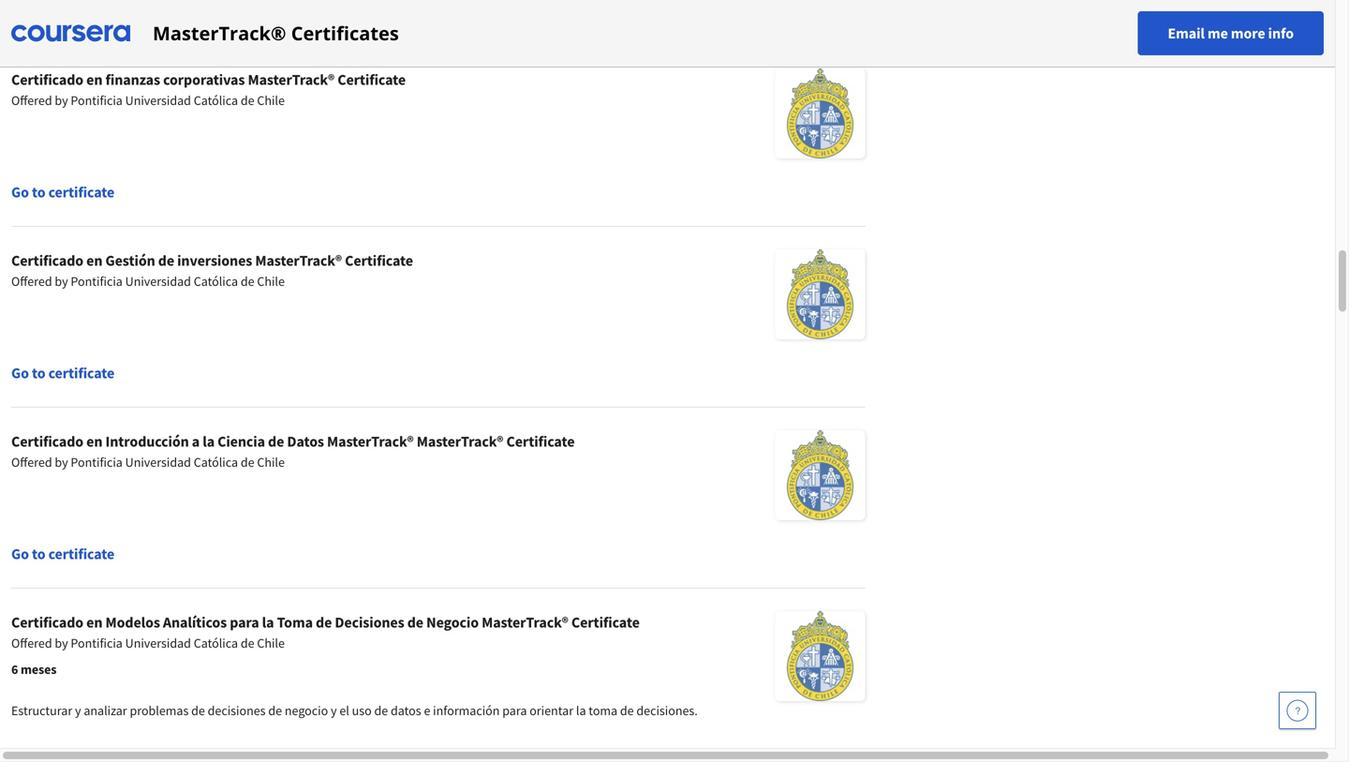 Task type: describe. For each thing, give the bounding box(es) containing it.
decisiones
[[335, 613, 405, 632]]

by inside the certificado en gestión de inversiones mastertrack® certificate offered by pontificia universidad católica de chile
[[55, 273, 68, 290]]

certificado for certificado en finanzas corporativas mastertrack® certificate
[[11, 70, 84, 89]]

offered inside the certificado en introducción a la ciencia de datos mastertrack® mastertrack® certificate offered by pontificia universidad católica de chile
[[11, 454, 52, 471]]

católica inside certificado en modelos analíticos para la toma de decisiones de negocio mastertrack® certificate offered by pontificia universidad católica de chile 6 meses
[[194, 635, 238, 652]]

universidad inside certificado en modelos analíticos para la toma de decisiones de negocio mastertrack® certificate offered by pontificia universidad católica de chile 6 meses
[[125, 635, 191, 652]]

2 horizontal spatial la
[[576, 702, 586, 719]]

certificate inside the certificado en gestión de inversiones mastertrack® certificate offered by pontificia universidad católica de chile
[[345, 251, 413, 270]]

e
[[424, 702, 431, 719]]

to for certificado en finanzas corporativas mastertrack® certificate
[[32, 183, 45, 202]]

chile inside the certificado en gestión de inversiones mastertrack® certificate offered by pontificia universidad católica de chile
[[257, 273, 285, 290]]

inversiones
[[177, 251, 252, 270]]

2 y from the left
[[331, 702, 337, 719]]

certificado inside certificado en modelos analíticos para la toma de decisiones de negocio mastertrack® certificate offered by pontificia universidad católica de chile 6 meses
[[11, 613, 84, 632]]

orientar
[[530, 702, 574, 719]]

certificate for gestión
[[48, 364, 115, 382]]

negocio
[[285, 702, 328, 719]]

universidad inside the certificado en gestión de inversiones mastertrack® certificate offered by pontificia universidad católica de chile
[[125, 273, 191, 290]]

certificado en introducción a la ciencia de datos mastertrack® mastertrack® certificate offered by pontificia universidad católica de chile
[[11, 432, 575, 471]]

pontificia inside certificado en finanzas corporativas mastertrack® certificate offered by pontificia universidad católica de chile
[[71, 92, 123, 109]]

pontificia universidad católica de chile image for certificado en finanzas corporativas mastertrack® certificate
[[776, 68, 866, 158]]

go for certificado en gestión de inversiones mastertrack® certificate
[[11, 364, 29, 382]]

problemas
[[130, 702, 189, 719]]

toma
[[277, 613, 313, 632]]

pontificia universidad católica de chile image for certificado en introducción a la ciencia de datos mastertrack® mastertrack® certificate
[[776, 430, 866, 520]]

la inside certificado en modelos analíticos para la toma de decisiones de negocio mastertrack® certificate offered by pontificia universidad católica de chile 6 meses
[[262, 613, 274, 632]]

pontificia universidad católica de chile image for certificado en modelos analíticos para la toma de decisiones de negocio mastertrack® certificate
[[776, 611, 866, 701]]

decisiones
[[208, 702, 266, 719]]

en for modelos
[[86, 613, 103, 632]]

uso
[[352, 702, 372, 719]]

católica inside the certificado en introducción a la ciencia de datos mastertrack® mastertrack® certificate offered by pontificia universidad católica de chile
[[194, 454, 238, 471]]

información
[[433, 702, 500, 719]]

chile inside the certificado en introducción a la ciencia de datos mastertrack® mastertrack® certificate offered by pontificia universidad católica de chile
[[257, 454, 285, 471]]

a
[[192, 432, 200, 451]]

pontificia inside certificado en modelos analíticos para la toma de decisiones de negocio mastertrack® certificate offered by pontificia universidad católica de chile 6 meses
[[71, 635, 123, 652]]

chile inside certificado en finanzas corporativas mastertrack® certificate offered by pontificia universidad católica de chile
[[257, 92, 285, 109]]

go to certificate for introducción
[[11, 545, 115, 563]]

to for certificado en introducción a la ciencia de datos mastertrack® mastertrack® certificate
[[32, 545, 45, 563]]

go for certificado en introducción a la ciencia de datos mastertrack® mastertrack® certificate
[[11, 545, 29, 563]]

pontificia universidad católica de chile image for certificado en gestión de inversiones mastertrack® certificate
[[776, 249, 866, 339]]

la inside the certificado en introducción a la ciencia de datos mastertrack® mastertrack® certificate offered by pontificia universidad católica de chile
[[203, 432, 215, 451]]

para inside certificado en modelos analíticos para la toma de decisiones de negocio mastertrack® certificate offered by pontificia universidad católica de chile 6 meses
[[230, 613, 259, 632]]

universidad inside certificado en finanzas corporativas mastertrack® certificate offered by pontificia universidad católica de chile
[[125, 92, 191, 109]]

introducción
[[105, 432, 189, 451]]

certificado for certificado en introducción a la ciencia de datos mastertrack® mastertrack® certificate
[[11, 432, 84, 451]]

datos
[[391, 702, 422, 719]]

universidad inside the certificado en introducción a la ciencia de datos mastertrack® mastertrack® certificate offered by pontificia universidad católica de chile
[[125, 454, 191, 471]]

by inside the certificado en introducción a la ciencia de datos mastertrack® mastertrack® certificate offered by pontificia universidad católica de chile
[[55, 454, 68, 471]]

mastertrack® inside certificado en modelos analíticos para la toma de decisiones de negocio mastertrack® certificate offered by pontificia universidad católica de chile 6 meses
[[482, 613, 569, 632]]

email
[[1168, 24, 1205, 43]]

me
[[1208, 24, 1229, 43]]

católica inside the certificado en gestión de inversiones mastertrack® certificate offered by pontificia universidad católica de chile
[[194, 273, 238, 290]]



Task type: vqa. For each thing, say whether or not it's contained in the screenshot.
para
yes



Task type: locate. For each thing, give the bounding box(es) containing it.
estructurar y analizar problemas de decisiones de negocio y el uso de datos e información para orientar la toma de decisiones.
[[11, 702, 698, 719]]

4 católica from the top
[[194, 635, 238, 652]]

coursera image
[[11, 18, 130, 48]]

pontificia
[[71, 92, 123, 109], [71, 273, 123, 290], [71, 454, 123, 471], [71, 635, 123, 652]]

2 vertical spatial go
[[11, 545, 29, 563]]

1 horizontal spatial y
[[331, 702, 337, 719]]

email me more info button
[[1138, 11, 1325, 55]]

2 universidad from the top
[[125, 273, 191, 290]]

by inside certificado en modelos analíticos para la toma de decisiones de negocio mastertrack® certificate offered by pontificia universidad católica de chile 6 meses
[[55, 635, 68, 652]]

certificate inside certificado en finanzas corporativas mastertrack® certificate offered by pontificia universidad católica de chile
[[338, 70, 406, 89]]

pontificia universidad católica de chile image
[[776, 68, 866, 158], [776, 249, 866, 339], [776, 430, 866, 520], [776, 611, 866, 701]]

universidad
[[125, 92, 191, 109], [125, 273, 191, 290], [125, 454, 191, 471], [125, 635, 191, 652]]

0 horizontal spatial la
[[203, 432, 215, 451]]

1 go to certificate from the top
[[11, 183, 115, 202]]

finanzas
[[105, 70, 160, 89]]

2 go from the top
[[11, 364, 29, 382]]

1 horizontal spatial la
[[262, 613, 274, 632]]

2 vertical spatial go to certificate
[[11, 545, 115, 563]]

para
[[230, 613, 259, 632], [503, 702, 527, 719]]

certificate for finanzas
[[48, 183, 115, 202]]

3 to from the top
[[32, 545, 45, 563]]

3 chile from the top
[[257, 454, 285, 471]]

2 pontificia from the top
[[71, 273, 123, 290]]

go to certificate for finanzas
[[11, 183, 115, 202]]

chile inside certificado en modelos analíticos para la toma de decisiones de negocio mastertrack® certificate offered by pontificia universidad católica de chile 6 meses
[[257, 635, 285, 652]]

certificado inside the certificado en gestión de inversiones mastertrack® certificate offered by pontificia universidad católica de chile
[[11, 251, 84, 270]]

1 go from the top
[[11, 183, 29, 202]]

email me more info
[[1168, 24, 1295, 43]]

en left finanzas
[[86, 70, 103, 89]]

católica
[[194, 92, 238, 109], [194, 273, 238, 290], [194, 454, 238, 471], [194, 635, 238, 652]]

1 vertical spatial go
[[11, 364, 29, 382]]

1 vertical spatial certificate
[[48, 364, 115, 382]]

4 by from the top
[[55, 635, 68, 652]]

católica down a
[[194, 454, 238, 471]]

1 certificate from the top
[[48, 183, 115, 202]]

2 en from the top
[[86, 251, 103, 270]]

en inside the certificado en gestión de inversiones mastertrack® certificate offered by pontificia universidad católica de chile
[[86, 251, 103, 270]]

offered inside certificado en finanzas corporativas mastertrack® certificate offered by pontificia universidad católica de chile
[[11, 92, 52, 109]]

0 vertical spatial go to certificate
[[11, 183, 115, 202]]

to
[[32, 183, 45, 202], [32, 364, 45, 382], [32, 545, 45, 563]]

help center image
[[1287, 699, 1310, 722]]

certificado
[[11, 70, 84, 89], [11, 251, 84, 270], [11, 432, 84, 451], [11, 613, 84, 632]]

mastertrack® inside the certificado en gestión de inversiones mastertrack® certificate offered by pontificia universidad católica de chile
[[255, 251, 342, 270]]

certificate inside the certificado en introducción a la ciencia de datos mastertrack® mastertrack® certificate offered by pontificia universidad católica de chile
[[507, 432, 575, 451]]

gestión
[[105, 251, 155, 270]]

2 certificate from the top
[[48, 364, 115, 382]]

decisiones.
[[637, 702, 698, 719]]

2 católica from the top
[[194, 273, 238, 290]]

2 pontificia universidad católica de chile image from the top
[[776, 249, 866, 339]]

católica down analíticos
[[194, 635, 238, 652]]

2 vertical spatial certificate
[[48, 545, 115, 563]]

la
[[203, 432, 215, 451], [262, 613, 274, 632], [576, 702, 586, 719]]

2 certificado from the top
[[11, 251, 84, 270]]

en for introducción
[[86, 432, 103, 451]]

de
[[241, 92, 255, 109], [158, 251, 174, 270], [241, 273, 255, 290], [268, 432, 284, 451], [241, 454, 255, 471], [316, 613, 332, 632], [407, 613, 424, 632], [241, 635, 255, 652], [191, 702, 205, 719], [268, 702, 282, 719], [375, 702, 388, 719], [620, 702, 634, 719]]

negocio
[[427, 613, 479, 632]]

2 chile from the top
[[257, 273, 285, 290]]

offered inside certificado en modelos analíticos para la toma de decisiones de negocio mastertrack® certificate offered by pontificia universidad católica de chile 6 meses
[[11, 635, 52, 652]]

3 go from the top
[[11, 545, 29, 563]]

3 católica from the top
[[194, 454, 238, 471]]

mastertrack® certificates
[[153, 20, 399, 46]]

4 offered from the top
[[11, 635, 52, 652]]

2 vertical spatial la
[[576, 702, 586, 719]]

el
[[340, 702, 350, 719]]

en inside certificado en finanzas corporativas mastertrack® certificate offered by pontificia universidad católica de chile
[[86, 70, 103, 89]]

pontificia down finanzas
[[71, 92, 123, 109]]

4 certificado from the top
[[11, 613, 84, 632]]

1 universidad from the top
[[125, 92, 191, 109]]

en left modelos
[[86, 613, 103, 632]]

1 chile from the top
[[257, 92, 285, 109]]

0 vertical spatial certificate
[[48, 183, 115, 202]]

1 vertical spatial go to certificate
[[11, 364, 115, 382]]

3 universidad from the top
[[125, 454, 191, 471]]

4 pontificia universidad católica de chile image from the top
[[776, 611, 866, 701]]

certificado en gestión de inversiones mastertrack® certificate offered by pontificia universidad católica de chile
[[11, 251, 413, 290]]

by
[[55, 92, 68, 109], [55, 273, 68, 290], [55, 454, 68, 471], [55, 635, 68, 652]]

3 certificate from the top
[[48, 545, 115, 563]]

de inside certificado en finanzas corporativas mastertrack® certificate offered by pontificia universidad católica de chile
[[241, 92, 255, 109]]

pontificia down modelos
[[71, 635, 123, 652]]

0 vertical spatial go
[[11, 183, 29, 202]]

4 en from the top
[[86, 613, 103, 632]]

1 offered from the top
[[11, 92, 52, 109]]

3 pontificia from the top
[[71, 454, 123, 471]]

certificates
[[291, 20, 399, 46]]

3 offered from the top
[[11, 454, 52, 471]]

1 en from the top
[[86, 70, 103, 89]]

católica down inversiones on the top left of page
[[194, 273, 238, 290]]

mastertrack® inside certificado en finanzas corporativas mastertrack® certificate offered by pontificia universidad católica de chile
[[248, 70, 335, 89]]

certificate
[[338, 70, 406, 89], [345, 251, 413, 270], [507, 432, 575, 451], [572, 613, 640, 632]]

0 vertical spatial para
[[230, 613, 259, 632]]

pontificia inside the certificado en gestión de inversiones mastertrack® certificate offered by pontificia universidad católica de chile
[[71, 273, 123, 290]]

datos
[[287, 432, 324, 451]]

2 by from the top
[[55, 273, 68, 290]]

católica down corporativas
[[194, 92, 238, 109]]

pontificia inside the certificado en introducción a la ciencia de datos mastertrack® mastertrack® certificate offered by pontificia universidad católica de chile
[[71, 454, 123, 471]]

universidad down finanzas
[[125, 92, 191, 109]]

3 en from the top
[[86, 432, 103, 451]]

certificado inside certificado en finanzas corporativas mastertrack® certificate offered by pontificia universidad católica de chile
[[11, 70, 84, 89]]

3 certificado from the top
[[11, 432, 84, 451]]

1 vertical spatial para
[[503, 702, 527, 719]]

universidad down 'introducción'
[[125, 454, 191, 471]]

analizar
[[84, 702, 127, 719]]

to for certificado en gestión de inversiones mastertrack® certificate
[[32, 364, 45, 382]]

2 vertical spatial to
[[32, 545, 45, 563]]

certificado for certificado en gestión de inversiones mastertrack® certificate
[[11, 251, 84, 270]]

en for finanzas
[[86, 70, 103, 89]]

para left orientar
[[503, 702, 527, 719]]

offered
[[11, 92, 52, 109], [11, 273, 52, 290], [11, 454, 52, 471], [11, 635, 52, 652]]

0 vertical spatial to
[[32, 183, 45, 202]]

ciencia
[[218, 432, 265, 451]]

4 chile from the top
[[257, 635, 285, 652]]

en inside the certificado en introducción a la ciencia de datos mastertrack® mastertrack® certificate offered by pontificia universidad católica de chile
[[86, 432, 103, 451]]

en
[[86, 70, 103, 89], [86, 251, 103, 270], [86, 432, 103, 451], [86, 613, 103, 632]]

3 pontificia universidad católica de chile image from the top
[[776, 430, 866, 520]]

católica inside certificado en finanzas corporativas mastertrack® certificate offered by pontificia universidad católica de chile
[[194, 92, 238, 109]]

3 go to certificate from the top
[[11, 545, 115, 563]]

mastertrack®
[[153, 20, 286, 46], [248, 70, 335, 89], [255, 251, 342, 270], [327, 432, 414, 451], [417, 432, 504, 451], [482, 613, 569, 632]]

1 horizontal spatial para
[[503, 702, 527, 719]]

certificado en finanzas corporativas mastertrack® certificate offered by pontificia universidad católica de chile
[[11, 70, 406, 109]]

1 certificado from the top
[[11, 70, 84, 89]]

1 by from the top
[[55, 92, 68, 109]]

1 pontificia universidad católica de chile image from the top
[[776, 68, 866, 158]]

estructurar
[[11, 702, 72, 719]]

pontificia down gestión
[[71, 273, 123, 290]]

1 vertical spatial to
[[32, 364, 45, 382]]

universidad down modelos
[[125, 635, 191, 652]]

go
[[11, 183, 29, 202], [11, 364, 29, 382], [11, 545, 29, 563]]

more
[[1232, 24, 1266, 43]]

info
[[1269, 24, 1295, 43]]

by inside certificado en finanzas corporativas mastertrack® certificate offered by pontificia universidad católica de chile
[[55, 92, 68, 109]]

offered inside the certificado en gestión de inversiones mastertrack® certificate offered by pontificia universidad católica de chile
[[11, 273, 52, 290]]

4 universidad from the top
[[125, 635, 191, 652]]

2 go to certificate from the top
[[11, 364, 115, 382]]

certificate for introducción
[[48, 545, 115, 563]]

en inside certificado en modelos analíticos para la toma de decisiones de negocio mastertrack® certificate offered by pontificia universidad católica de chile 6 meses
[[86, 613, 103, 632]]

3 by from the top
[[55, 454, 68, 471]]

en left 'introducción'
[[86, 432, 103, 451]]

0 horizontal spatial y
[[75, 702, 81, 719]]

en for gestión
[[86, 251, 103, 270]]

para right analíticos
[[230, 613, 259, 632]]

y
[[75, 702, 81, 719], [331, 702, 337, 719]]

meses
[[21, 661, 57, 678]]

4 pontificia from the top
[[71, 635, 123, 652]]

pontificia down 'introducción'
[[71, 454, 123, 471]]

en left gestión
[[86, 251, 103, 270]]

certificado en modelos analíticos para la toma de decisiones de negocio mastertrack® certificate offered by pontificia universidad católica de chile 6 meses
[[11, 613, 640, 678]]

analíticos
[[163, 613, 227, 632]]

1 y from the left
[[75, 702, 81, 719]]

y left analizar
[[75, 702, 81, 719]]

2 to from the top
[[32, 364, 45, 382]]

y left el
[[331, 702, 337, 719]]

certificate inside certificado en modelos analíticos para la toma de decisiones de negocio mastertrack® certificate offered by pontificia universidad católica de chile 6 meses
[[572, 613, 640, 632]]

6
[[11, 661, 18, 678]]

corporativas
[[163, 70, 245, 89]]

modelos
[[105, 613, 160, 632]]

certificate
[[48, 183, 115, 202], [48, 364, 115, 382], [48, 545, 115, 563]]

certificado inside the certificado en introducción a la ciencia de datos mastertrack® mastertrack® certificate offered by pontificia universidad católica de chile
[[11, 432, 84, 451]]

go to certificate
[[11, 183, 115, 202], [11, 364, 115, 382], [11, 545, 115, 563]]

chile
[[257, 92, 285, 109], [257, 273, 285, 290], [257, 454, 285, 471], [257, 635, 285, 652]]

2 offered from the top
[[11, 273, 52, 290]]

1 católica from the top
[[194, 92, 238, 109]]

go for certificado en finanzas corporativas mastertrack® certificate
[[11, 183, 29, 202]]

1 pontificia from the top
[[71, 92, 123, 109]]

0 horizontal spatial para
[[230, 613, 259, 632]]

0 vertical spatial la
[[203, 432, 215, 451]]

go to certificate for gestión
[[11, 364, 115, 382]]

1 vertical spatial la
[[262, 613, 274, 632]]

toma
[[589, 702, 618, 719]]

universidad down gestión
[[125, 273, 191, 290]]

1 to from the top
[[32, 183, 45, 202]]



